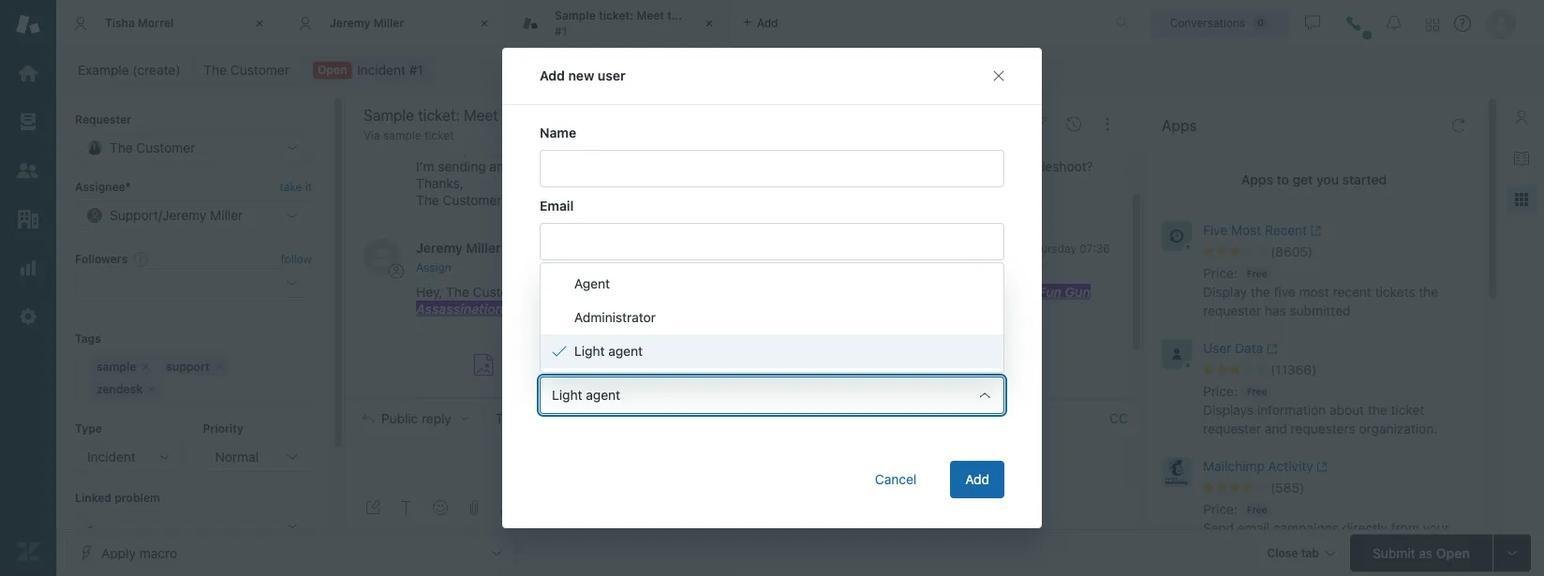 Task type: vqa. For each thing, say whether or not it's contained in the screenshot.
Local
no



Task type: describe. For each thing, give the bounding box(es) containing it.
administrator
[[574, 310, 656, 325]]

1 vertical spatial ticket
[[424, 129, 454, 142]]

the customer inside secondary element
[[204, 62, 289, 78]]

playtime
[[583, 301, 637, 316]]

price: free displays information about the ticket requester and requesters organization.
[[1203, 384, 1438, 437]]

(opens in a new tab) image
[[1263, 343, 1278, 354]]

sample ticket: meet the ticket #1
[[555, 9, 720, 37]]

linked
[[75, 491, 111, 504]]

incident
[[87, 449, 136, 465]]

2 vertical spatial customer
[[568, 412, 622, 425]]

started
[[1342, 172, 1387, 187]]

jeremy miller assign
[[416, 239, 501, 274]]

0 vertical spatial user
[[598, 68, 626, 83]]

me
[[987, 158, 1006, 173]]

administrator option
[[541, 301, 1004, 335]]

close modal image
[[991, 68, 1006, 83]]

agent option
[[541, 267, 1004, 301]]

mailchimp inside price: free send email campaigns directly from your zendesk using mailchimp
[[1295, 539, 1357, 555]]

ordered
[[598, 284, 645, 299]]

(11366)
[[1271, 362, 1317, 378]]

jeremy miller
[[330, 16, 404, 29]]

add new user
[[540, 68, 626, 83]]

name
[[540, 125, 576, 141]]

knowledge image
[[1514, 151, 1529, 166]]

requesters
[[1291, 421, 1356, 437]]

mailchimp activity image
[[1162, 457, 1192, 487]]

the customer link
[[192, 57, 302, 83]]

confirm
[[784, 284, 830, 299]]

apps for apps to get you started
[[1241, 172, 1273, 187]]

customer@example.com image
[[525, 411, 540, 426]]

i
[[538, 284, 542, 299]]

end user
[[562, 297, 615, 313]]

staff member
[[562, 324, 645, 339]]

from
[[1391, 520, 1419, 536]]

agent inside popup button
[[586, 387, 620, 403]]

tab containing sample ticket: meet the ticket
[[506, 0, 731, 47]]

jeremy for jeremy miller assign
[[416, 239, 463, 255]]

cancel
[[875, 472, 917, 487]]

tisha
[[105, 16, 135, 29]]

here's a link to our assembly instructions in the mean time. link
[[668, 301, 1025, 316]]

open inside secondary element
[[318, 63, 347, 76]]

light inside light agent option
[[574, 343, 605, 359]]

main element
[[0, 0, 56, 576]]

here's
[[668, 301, 707, 316]]

price: for display
[[1203, 266, 1238, 281]]

hi
[[416, 141, 429, 156]]

conversations
[[1170, 16, 1246, 30]]

troubleshoot?
[[1010, 158, 1093, 173]]

customer,
[[473, 284, 535, 299]]

link
[[722, 301, 742, 316]]

thursday 07:36
[[1027, 241, 1110, 254]]

zendesk
[[1203, 539, 1255, 555]]

customer inside hi there, i'm sending an email because i'm having a problem setting up your new product. can you help me troubleshoot? thanks, the customer
[[443, 192, 502, 207]]

take
[[279, 180, 302, 193]]

2 i'm from the left
[[598, 158, 616, 173]]

Email field
[[540, 223, 1004, 260]]

customers image
[[16, 158, 40, 183]]

apps image
[[1514, 192, 1529, 207]]

directly
[[1342, 520, 1388, 536]]

07:36
[[1080, 241, 1110, 254]]

requester inside price: free displays information about the ticket requester and requesters organization.
[[1203, 421, 1261, 437]]

help
[[958, 158, 984, 173]]

edit user image
[[630, 412, 643, 425]]

a inside hi there, i'm sending an email because i'm having a problem setting up your new product. can you help me troubleshoot? thanks, the customer
[[663, 158, 670, 173]]

setting
[[727, 158, 769, 173]]

the right of
[[1015, 284, 1035, 299]]

gun
[[1065, 284, 1091, 299]]

submit
[[1373, 545, 1415, 561]]

kit
[[640, 301, 658, 316]]

sending
[[438, 158, 486, 173]]

recent
[[1333, 284, 1372, 300]]

the inside the customer link
[[204, 62, 227, 78]]

of
[[999, 284, 1012, 299]]

views image
[[16, 110, 40, 134]]

as
[[1419, 545, 1433, 561]]

price: for send
[[1203, 502, 1238, 517]]

3 stars. 11366 reviews. element
[[1203, 362, 1474, 379]]

(585)
[[1271, 480, 1304, 496]]

hey, the customer, i saw you ordered the
[[416, 284, 668, 299]]

follow
[[281, 252, 312, 265]]

tisha morrel tab
[[56, 0, 281, 47]]

the right 'tickets'
[[1419, 284, 1438, 300]]

user for user data
[[1203, 341, 1232, 356]]

the up has
[[1251, 284, 1270, 300]]

user type
[[540, 271, 601, 287]]

hi there, i'm sending an email because i'm having a problem setting up your new product. can you help me troubleshoot? thanks, the customer
[[416, 141, 1093, 207]]

it
[[305, 180, 312, 193]]

apps to get you started
[[1241, 172, 1387, 187]]

data
[[1235, 341, 1263, 356]]

light agent inside option
[[574, 343, 643, 359]]

price: for displays
[[1203, 384, 1238, 399]]

because
[[543, 158, 594, 173]]

the inside hi there, i'm sending an email because i'm having a problem setting up your new product. can you help me troubleshoot? thanks, the customer
[[416, 192, 439, 207]]

user for user type
[[540, 271, 569, 287]]

sample
[[555, 9, 596, 22]]

assign
[[416, 261, 451, 274]]

cancel button
[[860, 461, 932, 498]]

in
[[921, 301, 931, 316]]

follow button
[[281, 250, 312, 267]]

type
[[573, 271, 601, 287]]

came
[[882, 284, 915, 299]]

the up the ?
[[649, 284, 668, 299]]

there,
[[432, 141, 468, 156]]

example (create) button
[[66, 57, 192, 83]]

our
[[762, 301, 782, 316]]

1 i'm from the left
[[416, 158, 434, 173]]

instructions
[[846, 301, 917, 316]]

role
[[540, 352, 567, 367]]

3 close image from the left
[[700, 14, 719, 33]]

example (create)
[[78, 62, 180, 78]]

1 vertical spatial user
[[589, 297, 615, 313]]

information
[[1257, 402, 1326, 418]]

jeremy for jeremy miller
[[330, 16, 371, 29]]

light agent inside popup button
[[552, 387, 620, 403]]

close image for tisha morrel
[[250, 14, 269, 33]]

get started image
[[16, 61, 40, 85]]

?
[[658, 301, 664, 316]]

Subject field
[[360, 104, 1019, 126]]

the up assassination
[[446, 284, 469, 299]]

(opens in a new tab) image for mailchimp activity
[[1313, 461, 1328, 472]]

ticket:
[[599, 9, 634, 22]]

open link
[[301, 57, 435, 83]]

new inside "dialog"
[[568, 68, 594, 83]]

agent
[[574, 276, 610, 291]]



Task type: locate. For each thing, give the bounding box(es) containing it.
assembly
[[785, 301, 842, 316]]

using
[[1259, 539, 1292, 555]]

get help image
[[1454, 15, 1471, 32]]

1 horizontal spatial can
[[905, 158, 929, 173]]

jeremy up open link
[[330, 16, 371, 29]]

0 vertical spatial light
[[574, 343, 605, 359]]

sample
[[383, 129, 421, 142]]

tickets
[[1375, 284, 1415, 300]]

1 vertical spatial your
[[834, 284, 861, 299]]

price: free send email campaigns directly from your zendesk using mailchimp
[[1203, 502, 1450, 555]]

send
[[1203, 520, 1234, 536]]

the inside sample ticket: meet the ticket #1
[[667, 9, 685, 22]]

0 vertical spatial price:
[[1203, 266, 1238, 281]]

0 vertical spatial the customer
[[204, 62, 289, 78]]

price: inside price: free displays information about the ticket requester and requesters organization.
[[1203, 384, 1238, 399]]

(8605)
[[1271, 244, 1313, 260]]

user data
[[1203, 341, 1263, 356]]

with
[[919, 284, 944, 299]]

staff
[[562, 324, 591, 339]]

miller
[[374, 16, 404, 29], [466, 239, 501, 255]]

the up organization.
[[1368, 402, 1387, 418]]

your right up
[[792, 158, 818, 173]]

(opens in a new tab) image inside five most recent link
[[1307, 225, 1322, 236]]

3 free from the top
[[1247, 504, 1267, 515]]

the down thanks,
[[416, 192, 439, 207]]

0 vertical spatial light agent
[[574, 343, 643, 359]]

tabs tab list
[[56, 0, 1096, 47]]

Public reply composer text field
[[354, 438, 1121, 478]]

add inside button
[[965, 472, 989, 487]]

an
[[489, 158, 504, 173]]

2 close image from the left
[[475, 14, 494, 33]]

requester down displays
[[1203, 421, 1261, 437]]

events image
[[1066, 117, 1081, 132]]

problem down incident popup button
[[114, 491, 160, 504]]

ticket inside sample ticket: meet the ticket #1
[[688, 9, 720, 22]]

0 vertical spatial mailchimp
[[1203, 459, 1265, 474]]

free up displays
[[1247, 386, 1267, 397]]

problem inside hi there, i'm sending an email because i'm having a problem setting up your new product. can you help me troubleshoot? thanks, the customer
[[674, 158, 724, 173]]

0 horizontal spatial new
[[568, 68, 594, 83]]

draft mode image
[[365, 500, 380, 515]]

tab
[[506, 0, 731, 47]]

jeremy miller tab
[[281, 0, 506, 47]]

requester down the display
[[1203, 303, 1261, 319]]

close image for jeremy miller
[[475, 14, 494, 33]]

add right cancel
[[965, 472, 989, 487]]

new down tabs tab list
[[568, 68, 594, 83]]

assignee*
[[75, 180, 131, 193]]

user data link
[[1203, 339, 1440, 362]]

1 horizontal spatial user
[[1203, 341, 1232, 356]]

1 horizontal spatial a
[[711, 301, 718, 316]]

apps
[[1162, 117, 1197, 134], [1241, 172, 1273, 187]]

1 vertical spatial customer
[[443, 192, 502, 207]]

the right customer@example.com icon
[[544, 412, 565, 425]]

price:
[[1203, 266, 1238, 281], [1203, 384, 1238, 399], [1203, 502, 1238, 517]]

light down role
[[552, 387, 582, 403]]

about
[[1330, 402, 1364, 418]]

display
[[1203, 284, 1247, 300]]

1 vertical spatial (opens in a new tab) image
[[1313, 461, 1328, 472]]

jeremy inside tab
[[330, 16, 371, 29]]

the right meet
[[667, 9, 685, 22]]

mean
[[958, 301, 991, 316]]

ticket up organization.
[[1391, 402, 1425, 418]]

displays
[[1203, 402, 1254, 418]]

0 vertical spatial customer
[[230, 62, 289, 78]]

miller inside jeremy miller assign
[[466, 239, 501, 255]]

admin image
[[16, 305, 40, 329]]

1 vertical spatial email
[[1238, 520, 1270, 536]]

light agent down role
[[552, 387, 620, 403]]

your up as
[[1423, 520, 1450, 536]]

take it
[[279, 180, 312, 193]]

light agent down staff member
[[574, 343, 643, 359]]

five most recent
[[1203, 223, 1307, 238]]

miller up open link
[[374, 16, 404, 29]]

0 vertical spatial problem
[[674, 158, 724, 173]]

submitted
[[1290, 303, 1351, 319]]

hey,
[[416, 284, 443, 299]]

to left get
[[1277, 172, 1289, 187]]

0 vertical spatial new
[[568, 68, 594, 83]]

product.
[[850, 158, 902, 173]]

2 vertical spatial ticket
[[1391, 402, 1425, 418]]

1 requester from the top
[[1203, 303, 1261, 319]]

take it button
[[279, 177, 312, 197]]

1 horizontal spatial new
[[822, 158, 847, 173]]

add down #1 at the top
[[540, 68, 565, 83]]

2 horizontal spatial ticket
[[1391, 402, 1425, 418]]

a right having
[[663, 158, 670, 173]]

2 free from the top
[[1247, 386, 1267, 397]]

price: up displays
[[1203, 384, 1238, 399]]

agent inside option
[[608, 343, 643, 359]]

0 horizontal spatial i'm
[[416, 158, 434, 173]]

0 horizontal spatial open
[[318, 63, 347, 76]]

0 horizontal spatial your
[[792, 158, 818, 173]]

1 free from the top
[[1247, 268, 1267, 279]]

1 vertical spatial agent
[[586, 387, 620, 403]]

assassination
[[416, 301, 503, 316]]

user data image
[[1162, 339, 1192, 369]]

0 horizontal spatial email
[[508, 158, 540, 173]]

price: up the display
[[1203, 266, 1238, 281]]

#1
[[555, 24, 567, 37]]

a left link
[[711, 301, 718, 316]]

the right in
[[935, 301, 954, 316]]

free inside price: free send email campaigns directly from your zendesk using mailchimp
[[1247, 504, 1267, 515]]

add attachment image
[[467, 500, 482, 515]]

1 vertical spatial light agent
[[552, 387, 620, 403]]

0 horizontal spatial apps
[[1162, 117, 1197, 134]]

campaigns
[[1273, 520, 1339, 536]]

mailchimp down and
[[1203, 459, 1265, 474]]

email
[[540, 198, 574, 214]]

2 price: from the top
[[1203, 384, 1238, 399]]

your up here's a link to our assembly instructions in the mean time. link
[[834, 284, 861, 299]]

having
[[620, 158, 660, 173]]

price: inside price: free display the five most recent tickets the requester has submitted
[[1203, 266, 1238, 281]]

2 vertical spatial free
[[1247, 504, 1267, 515]]

agent
[[608, 343, 643, 359], [586, 387, 620, 403]]

conversationlabel log
[[345, 99, 1143, 466]]

agent down member at the left bottom of page
[[608, 343, 643, 359]]

2 vertical spatial your
[[1423, 520, 1450, 536]]

1 horizontal spatial open
[[1436, 545, 1470, 561]]

3 price: from the top
[[1203, 502, 1238, 517]]

0 horizontal spatial problem
[[114, 491, 160, 504]]

zendesk image
[[16, 540, 40, 564]]

the right "(create)"
[[204, 62, 227, 78]]

0 vertical spatial a
[[663, 158, 670, 173]]

miller for jeremy miller assign
[[466, 239, 501, 255]]

close image
[[250, 14, 269, 33], [475, 14, 494, 33], [700, 14, 719, 33]]

ticket inside price: free displays information about the ticket requester and requesters organization.
[[1391, 402, 1425, 418]]

0 horizontal spatial customer
[[230, 62, 289, 78]]

0 vertical spatial add
[[540, 68, 565, 83]]

requester
[[1203, 303, 1261, 319], [1203, 421, 1261, 437]]

free for email
[[1247, 504, 1267, 515]]

miller up the customer,
[[466, 239, 501, 255]]

normal
[[215, 449, 259, 465]]

you inside hi there, i'm sending an email because i'm having a problem setting up your new product. can you help me troubleshoot? thanks, the customer
[[932, 158, 954, 173]]

five most recent image
[[1162, 221, 1192, 251]]

0 vertical spatial free
[[1247, 268, 1267, 279]]

reporting image
[[16, 256, 40, 280]]

light agent option
[[541, 335, 1004, 368]]

priority
[[203, 422, 244, 435]]

you
[[932, 158, 954, 173], [1316, 172, 1339, 187], [572, 284, 594, 299], [759, 284, 781, 299]]

Thursday 07:36 text field
[[1027, 241, 1110, 254]]

Name field
[[540, 150, 1004, 187]]

0 horizontal spatial can
[[731, 284, 755, 299]]

1 horizontal spatial problem
[[674, 158, 724, 173]]

user inside 'link'
[[1203, 341, 1232, 356]]

1 vertical spatial problem
[[114, 491, 160, 504]]

2 requester from the top
[[1203, 421, 1261, 437]]

requester inside price: free display the five most recent tickets the requester has submitted
[[1203, 303, 1261, 319]]

example
[[78, 62, 129, 78]]

1 vertical spatial a
[[711, 301, 718, 316]]

i'm down hi
[[416, 158, 434, 173]]

1 horizontal spatial add
[[965, 472, 989, 487]]

user down agent
[[589, 297, 615, 313]]

open right as
[[1436, 545, 1470, 561]]

1 horizontal spatial apps
[[1241, 172, 1273, 187]]

0 horizontal spatial add
[[540, 68, 565, 83]]

1 vertical spatial requester
[[1203, 421, 1261, 437]]

organizations image
[[16, 207, 40, 231]]

0 vertical spatial requester
[[1203, 303, 1261, 319]]

ticket right sample
[[424, 129, 454, 142]]

i'm left having
[[598, 158, 616, 173]]

close image inside tisha morrel tab
[[250, 14, 269, 33]]

2 horizontal spatial customer
[[568, 412, 622, 425]]

to
[[1277, 172, 1289, 187], [746, 301, 758, 316]]

user left data
[[1203, 341, 1232, 356]]

submit as open
[[1373, 545, 1470, 561]]

open
[[318, 63, 347, 76], [1436, 545, 1470, 561]]

new inside hi there, i'm sending an email because i'm having a problem setting up your new product. can you help me troubleshoot? thanks, the customer
[[822, 158, 847, 173]]

saw
[[545, 284, 569, 299]]

0 horizontal spatial a
[[663, 158, 670, 173]]

close image up the customer link
[[250, 14, 269, 33]]

1 horizontal spatial customer
[[443, 192, 502, 207]]

meet
[[637, 9, 664, 22]]

2 horizontal spatial close image
[[700, 14, 719, 33]]

3 stars. 8605 reviews. element
[[1203, 244, 1474, 260]]

1 vertical spatial apps
[[1241, 172, 1273, 187]]

1 horizontal spatial your
[[834, 284, 861, 299]]

0 horizontal spatial jeremy
[[330, 16, 371, 29]]

ticket right meet
[[688, 9, 720, 22]]

tags
[[75, 332, 101, 345]]

mailchimp down campaigns
[[1295, 539, 1357, 555]]

1 horizontal spatial to
[[1277, 172, 1289, 187]]

(opens in a new tab) image inside mailchimp activity link
[[1313, 461, 1328, 472]]

your inside price: free send email campaigns directly from your zendesk using mailchimp
[[1423, 520, 1450, 536]]

1 vertical spatial new
[[822, 158, 847, 173]]

1 horizontal spatial jeremy
[[416, 239, 463, 255]]

the
[[204, 62, 227, 78], [416, 192, 439, 207], [446, 284, 469, 299], [544, 412, 565, 425]]

assign button
[[416, 259, 451, 276]]

(opens in a new tab) image for five most recent
[[1307, 225, 1322, 236]]

1 close image from the left
[[250, 14, 269, 33]]

your inside hi there, i'm sending an email because i'm having a problem setting up your new product. can you help me troubleshoot? thanks, the customer
[[792, 158, 818, 173]]

open down jeremy miller
[[318, 63, 347, 76]]

role list box
[[540, 262, 1004, 373]]

user
[[540, 271, 569, 287], [1203, 341, 1232, 356]]

customer context image
[[1514, 110, 1529, 125]]

end
[[562, 297, 585, 313]]

? here's a link to our assembly instructions in the mean time.
[[658, 301, 1025, 316]]

agent down staff member
[[586, 387, 620, 403]]

1 horizontal spatial ticket
[[688, 9, 720, 22]]

free up using
[[1247, 504, 1267, 515]]

0 horizontal spatial the customer
[[204, 62, 289, 78]]

email
[[508, 158, 540, 173], [1238, 520, 1270, 536]]

1 vertical spatial mailchimp
[[1295, 539, 1357, 555]]

has
[[1265, 303, 1286, 319]]

0 horizontal spatial user
[[540, 271, 569, 287]]

0 vertical spatial agent
[[608, 343, 643, 359]]

can inside hi there, i'm sending an email because i'm having a problem setting up your new product. can you help me troubleshoot? thanks, the customer
[[905, 158, 929, 173]]

1 vertical spatial miller
[[466, 239, 501, 255]]

0 vertical spatial (opens in a new tab) image
[[1307, 225, 1322, 236]]

to inside conversationlabel 'log'
[[746, 301, 758, 316]]

zendesk support image
[[16, 12, 40, 37]]

incident button
[[75, 442, 184, 472]]

4 stars. 585 reviews. element
[[1203, 480, 1474, 497]]

1 vertical spatial jeremy
[[416, 239, 463, 255]]

close image inside the jeremy miller tab
[[475, 14, 494, 33]]

0 vertical spatial miller
[[374, 16, 404, 29]]

add link (cmd k) image
[[500, 500, 515, 515]]

fascination
[[507, 301, 579, 316]]

avatar image
[[364, 238, 401, 275]]

0 vertical spatial jeremy
[[330, 16, 371, 29]]

email inside price: free send email campaigns directly from your zendesk using mailchimp
[[1238, 520, 1270, 536]]

miller for jeremy miller
[[374, 16, 404, 29]]

1 price: from the top
[[1203, 266, 1238, 281]]

jeremy
[[330, 16, 371, 29], [416, 239, 463, 255]]

(opens in a new tab) image
[[1307, 225, 1322, 236], [1313, 461, 1328, 472]]

and
[[1265, 421, 1287, 437]]

1 vertical spatial open
[[1436, 545, 1470, 561]]

0 vertical spatial can
[[905, 158, 929, 173]]

0 horizontal spatial to
[[746, 301, 758, 316]]

1 vertical spatial price:
[[1203, 384, 1238, 399]]

light agent button
[[540, 377, 1004, 414]]

customer
[[230, 62, 289, 78], [443, 192, 502, 207], [568, 412, 622, 425]]

(opens in a new tab) image up (8605) at the right top of the page
[[1307, 225, 1322, 236]]

1 vertical spatial free
[[1247, 386, 1267, 397]]

problem
[[674, 158, 724, 173], [114, 491, 160, 504]]

the customer right customer@example.com icon
[[544, 412, 622, 425]]

close image right meet
[[700, 14, 719, 33]]

free for information
[[1247, 386, 1267, 397]]

add for add
[[965, 472, 989, 487]]

can right .
[[731, 284, 755, 299]]

jeremy inside jeremy miller assign
[[416, 239, 463, 255]]

0 horizontal spatial miller
[[374, 16, 404, 29]]

2 vertical spatial price:
[[1203, 502, 1238, 517]]

0 horizontal spatial close image
[[250, 14, 269, 33]]

0 vertical spatial apps
[[1162, 117, 1197, 134]]

normal button
[[203, 442, 312, 472]]

free inside price: free displays information about the ticket requester and requesters organization.
[[1247, 386, 1267, 397]]

user inside "dialog"
[[540, 271, 569, 287]]

1 vertical spatial the customer
[[544, 412, 622, 425]]

add new user dialog
[[502, 48, 1042, 528]]

1 vertical spatial can
[[731, 284, 755, 299]]

0 vertical spatial your
[[792, 158, 818, 173]]

free inside price: free display the five most recent tickets the requester has submitted
[[1247, 268, 1267, 279]]

0 vertical spatial user
[[540, 271, 569, 287]]

problem left setting
[[674, 158, 724, 173]]

five most recent link
[[1203, 221, 1440, 244]]

1 vertical spatial add
[[965, 472, 989, 487]]

thanks,
[[416, 175, 464, 190]]

2 horizontal spatial your
[[1423, 520, 1450, 536]]

0 vertical spatial to
[[1277, 172, 1289, 187]]

via
[[364, 129, 380, 142]]

price: free display the five most recent tickets the requester has submitted
[[1203, 266, 1438, 319]]

can right product.
[[905, 158, 929, 173]]

customer inside secondary element
[[230, 62, 289, 78]]

jeremy miller link
[[416, 239, 501, 255]]

new left product.
[[822, 158, 847, 173]]

insert emojis image
[[433, 500, 448, 515]]

light inside the "light agent" popup button
[[552, 387, 582, 403]]

1 vertical spatial user
[[1203, 341, 1232, 356]]

free
[[1247, 268, 1267, 279], [1247, 386, 1267, 397], [1247, 504, 1267, 515]]

format text image
[[399, 500, 414, 515]]

1 horizontal spatial mailchimp
[[1295, 539, 1357, 555]]

jeremy up the assign button
[[416, 239, 463, 255]]

0 vertical spatial email
[[508, 158, 540, 173]]

1 vertical spatial light
[[552, 387, 582, 403]]

mailchimp activity link
[[1203, 457, 1440, 480]]

1 horizontal spatial close image
[[475, 14, 494, 33]]

user down sample ticket: meet the ticket #1
[[598, 68, 626, 83]]

thursday
[[1027, 241, 1077, 254]]

kit
[[864, 284, 879, 299]]

to left our
[[746, 301, 758, 316]]

the inside price: free displays information about the ticket requester and requesters organization.
[[1368, 402, 1387, 418]]

email right an at the top of the page
[[508, 158, 540, 173]]

0 horizontal spatial ticket
[[424, 129, 454, 142]]

0 vertical spatial open
[[318, 63, 347, 76]]

activity
[[1268, 459, 1313, 474]]

0 horizontal spatial mailchimp
[[1203, 459, 1265, 474]]

the customer right "(create)"
[[204, 62, 289, 78]]

apps for apps
[[1162, 117, 1197, 134]]

cc button
[[1109, 410, 1128, 427]]

. can you confirm your kit came with all parts of the
[[724, 284, 1038, 299]]

add for add new user
[[540, 68, 565, 83]]

light down staff at the left bottom
[[574, 343, 605, 359]]

email up using
[[1238, 520, 1270, 536]]

(opens in a new tab) image up the 4 stars. 585 reviews. element
[[1313, 461, 1328, 472]]

1 horizontal spatial the customer
[[544, 412, 622, 425]]

free for the
[[1247, 268, 1267, 279]]

miller inside tab
[[374, 16, 404, 29]]

price: inside price: free send email campaigns directly from your zendesk using mailchimp
[[1203, 502, 1238, 517]]

1 horizontal spatial i'm
[[598, 158, 616, 173]]

email inside hi there, i'm sending an email because i'm having a problem setting up your new product. can you help me troubleshoot? thanks, the customer
[[508, 158, 540, 173]]

0 vertical spatial ticket
[[688, 9, 720, 22]]

parts
[[965, 284, 996, 299]]

five
[[1203, 223, 1228, 238]]

1 horizontal spatial miller
[[466, 239, 501, 255]]

close image left #1 at the top
[[475, 14, 494, 33]]

user up "fascination"
[[540, 271, 569, 287]]

zendesk products image
[[1426, 18, 1439, 31]]

free up the display
[[1247, 268, 1267, 279]]

recent
[[1265, 223, 1307, 238]]

1 vertical spatial to
[[746, 301, 758, 316]]

secondary element
[[56, 52, 1544, 89]]

price: up the send on the right bottom
[[1203, 502, 1238, 517]]

1 horizontal spatial email
[[1238, 520, 1270, 536]]

most
[[1299, 284, 1329, 300]]



